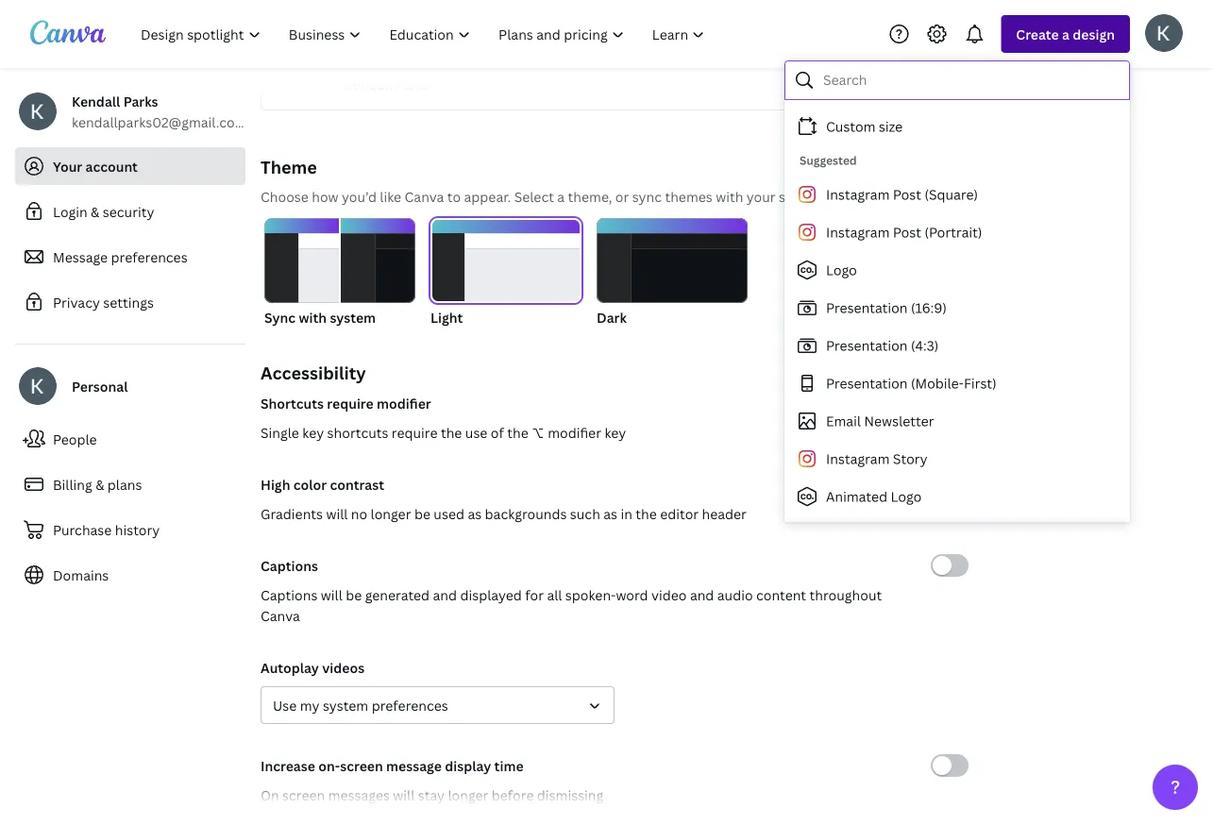 Task type: describe. For each thing, give the bounding box(es) containing it.
use
[[273, 697, 297, 715]]

0 horizontal spatial longer
[[371, 505, 411, 523]]

presentation (mobile-first)
[[827, 375, 997, 392]]

2 key from the left
[[605, 424, 627, 442]]

instagram post (square)
[[827, 186, 979, 204]]

create
[[1017, 25, 1060, 43]]

presentation (4:3)
[[827, 337, 939, 355]]

themes
[[665, 188, 713, 205]]

custom size
[[827, 118, 903, 136]]

appear.
[[464, 188, 511, 205]]

1 vertical spatial logo
[[891, 488, 922, 506]]

(square)
[[925, 186, 979, 204]]

Light button
[[431, 218, 582, 328]]

to
[[448, 188, 461, 205]]

presentation for presentation (16:9)
[[827, 299, 908, 317]]

will for no
[[326, 505, 348, 523]]

audio
[[718, 586, 753, 604]]

login & security
[[53, 203, 154, 221]]

videos
[[322, 659, 365, 677]]

how
[[312, 188, 339, 205]]

all
[[547, 586, 562, 604]]

or
[[616, 188, 629, 205]]

sync
[[264, 308, 296, 326]]

preferences inside "use my system preferences" button
[[372, 697, 448, 715]]

post for (portrait)
[[893, 223, 922, 241]]

newsletter
[[865, 412, 935, 430]]

increase on-screen message display time
[[261, 757, 524, 775]]

(4:3)
[[911, 337, 939, 355]]

1 horizontal spatial the
[[508, 424, 529, 442]]

stay
[[418, 786, 445, 804]]

with inside button
[[299, 308, 327, 326]]

instagram post (square) link
[[785, 176, 1123, 213]]

select
[[514, 188, 554, 205]]

single key shortcuts require the use of the ⌥ modifier key
[[261, 424, 627, 442]]

(16:9)
[[911, 299, 947, 317]]

create a design button
[[1002, 15, 1131, 53]]

theme
[[261, 155, 317, 179]]

a inside dropdown button
[[1063, 25, 1070, 43]]

message preferences link
[[15, 238, 246, 276]]

your
[[747, 188, 776, 205]]

captions for captions
[[261, 557, 318, 575]]

create a design
[[1017, 25, 1116, 43]]

purchase history link
[[15, 511, 246, 549]]

plans
[[108, 476, 142, 494]]

1 as from the left
[[468, 505, 482, 523]]

custom
[[827, 118, 876, 136]]

choose
[[261, 188, 309, 205]]

throughout
[[810, 586, 882, 604]]

(portrait)
[[925, 223, 983, 241]]

email newsletter link
[[785, 402, 1123, 440]]

billing & plans link
[[15, 466, 246, 503]]

be inside the captions will be generated and displayed for all spoken-word video and audio content throughout canva
[[346, 586, 362, 604]]

post for (square)
[[893, 186, 922, 204]]

first)
[[964, 375, 997, 392]]

high
[[261, 476, 290, 494]]

sync with system
[[264, 308, 376, 326]]

kendall for kendall parks
[[345, 75, 392, 93]]

instagram for instagram post (portrait)
[[827, 223, 890, 241]]

login
[[53, 203, 88, 221]]

message
[[386, 757, 442, 775]]

like
[[380, 188, 402, 205]]

message preferences
[[53, 248, 188, 266]]

your
[[53, 157, 82, 175]]

billing
[[53, 476, 92, 494]]

people
[[53, 430, 97, 448]]

2 as from the left
[[604, 505, 618, 523]]

contrast
[[330, 476, 384, 494]]

Use my system preferences button
[[261, 687, 615, 725]]

email newsletter
[[827, 412, 935, 430]]

my
[[300, 697, 320, 715]]

single
[[261, 424, 299, 442]]

Search search field
[[824, 62, 1117, 98]]

0 vertical spatial logo
[[827, 261, 858, 279]]

displayed
[[460, 586, 522, 604]]

increase
[[261, 757, 315, 775]]

display
[[445, 757, 491, 775]]

1 key from the left
[[303, 424, 324, 442]]

(mobile-
[[911, 375, 964, 392]]

2 vertical spatial will
[[393, 786, 415, 804]]

word
[[616, 586, 649, 604]]

login & security link
[[15, 193, 246, 230]]

shortcuts
[[261, 394, 324, 412]]

2 and from the left
[[690, 586, 714, 604]]

video
[[652, 586, 687, 604]]

instagram post (portrait) link
[[785, 213, 1123, 251]]

will for be
[[321, 586, 343, 604]]

personal
[[72, 377, 128, 395]]

spoken-
[[566, 586, 616, 604]]

parks for kendall parks
[[396, 75, 430, 93]]

editor
[[660, 505, 699, 523]]

with inside theme choose how you'd like canva to appear. select a theme, or sync themes with your system preferences.
[[716, 188, 744, 205]]

instagram for instagram post (square)
[[827, 186, 890, 204]]

backgrounds
[[485, 505, 567, 523]]

sync
[[633, 188, 662, 205]]

1 vertical spatial require
[[392, 424, 438, 442]]

shortcuts require modifier
[[261, 394, 431, 412]]

your account link
[[15, 147, 246, 185]]



Task type: locate. For each thing, give the bounding box(es) containing it.
1 horizontal spatial longer
[[448, 786, 489, 804]]

preferences up privacy settings link at the top left of the page
[[111, 248, 188, 266]]

2 vertical spatial system
[[323, 697, 369, 715]]

instagram story link
[[785, 440, 1123, 478]]

system up accessibility at the top of page
[[330, 308, 376, 326]]

3 presentation from the top
[[827, 375, 908, 392]]

post down instagram post (square)
[[893, 223, 922, 241]]

shortcuts
[[327, 424, 389, 442]]

presentation for presentation (mobile-first)
[[827, 375, 908, 392]]

on
[[261, 786, 279, 804]]

2 vertical spatial presentation
[[827, 375, 908, 392]]

1 vertical spatial canva
[[261, 607, 300, 625]]

top level navigation element
[[128, 15, 721, 53]]

0 vertical spatial preferences
[[111, 248, 188, 266]]

the right in
[[636, 505, 657, 523]]

light
[[431, 308, 463, 326]]

be left used
[[415, 505, 431, 523]]

1 vertical spatial be
[[346, 586, 362, 604]]

kendall down top level navigation element
[[345, 75, 392, 93]]

0 horizontal spatial as
[[468, 505, 482, 523]]

size
[[879, 118, 903, 136]]

will left the generated
[[321, 586, 343, 604]]

presentation up presentation (4:3)
[[827, 299, 908, 317]]

system for sync with system
[[330, 308, 376, 326]]

will left stay
[[393, 786, 415, 804]]

domains link
[[15, 556, 246, 594]]

instagram inside instagram story link
[[827, 450, 890, 468]]

canva inside theme choose how you'd like canva to appear. select a theme, or sync themes with your system preferences.
[[405, 188, 444, 205]]

1 horizontal spatial key
[[605, 424, 627, 442]]

parks down top level navigation element
[[396, 75, 430, 93]]

parks up kendallparks02@gmail.com
[[123, 92, 158, 110]]

instagram story
[[827, 450, 928, 468]]

0 vertical spatial a
[[1063, 25, 1070, 43]]

presentation inside presentation (16:9) "link"
[[827, 299, 908, 317]]

email
[[827, 412, 861, 430]]

instagram up animated
[[827, 450, 890, 468]]

0 vertical spatial screen
[[340, 757, 383, 775]]

purchase history
[[53, 521, 160, 539]]

1 vertical spatial modifier
[[548, 424, 602, 442]]

0 vertical spatial post
[[893, 186, 922, 204]]

2 instagram from the top
[[827, 223, 890, 241]]

content
[[757, 586, 807, 604]]

1 horizontal spatial and
[[690, 586, 714, 604]]

a left the design
[[1063, 25, 1070, 43]]

post up instagram post (portrait)
[[893, 186, 922, 204]]

0 horizontal spatial a
[[558, 188, 565, 205]]

on-
[[319, 757, 340, 775]]

1 vertical spatial post
[[893, 223, 922, 241]]

with left your
[[716, 188, 744, 205]]

captions
[[261, 557, 318, 575], [261, 586, 318, 604]]

1 instagram from the top
[[827, 186, 890, 204]]

modifier right ⌥
[[548, 424, 602, 442]]

2 horizontal spatial the
[[636, 505, 657, 523]]

presentation down "presentation (16:9)"
[[827, 337, 908, 355]]

as
[[468, 505, 482, 523], [604, 505, 618, 523]]

0 horizontal spatial require
[[327, 394, 374, 412]]

parks inside kendall parks kendallparks02@gmail.com
[[123, 92, 158, 110]]

& inside billing & plans link
[[96, 476, 104, 494]]

on screen messages will stay longer before dismissing
[[261, 786, 604, 804]]

logo down story
[[891, 488, 922, 506]]

settings
[[103, 293, 154, 311]]

canva
[[405, 188, 444, 205], [261, 607, 300, 625]]

a right select
[[558, 188, 565, 205]]

0 horizontal spatial preferences
[[111, 248, 188, 266]]

0 vertical spatial captions
[[261, 557, 318, 575]]

system
[[779, 188, 825, 205], [330, 308, 376, 326], [323, 697, 369, 715]]

1 post from the top
[[893, 186, 922, 204]]

theme,
[[568, 188, 612, 205]]

1 horizontal spatial as
[[604, 505, 618, 523]]

instagram down preferences.
[[827, 223, 890, 241]]

presentation (16:9) link
[[785, 289, 1123, 327]]

1 horizontal spatial require
[[392, 424, 438, 442]]

a inside theme choose how you'd like canva to appear. select a theme, or sync themes with your system preferences.
[[558, 188, 565, 205]]

1 horizontal spatial canva
[[405, 188, 444, 205]]

0 horizontal spatial with
[[299, 308, 327, 326]]

preferences up message
[[372, 697, 448, 715]]

1 horizontal spatial kendall
[[345, 75, 392, 93]]

kendall inside kendall parks kendallparks02@gmail.com
[[72, 92, 120, 110]]

canva up autoplay
[[261, 607, 300, 625]]

1 horizontal spatial modifier
[[548, 424, 602, 442]]

domains
[[53, 566, 109, 584]]

1 vertical spatial instagram
[[827, 223, 890, 241]]

0 horizontal spatial canva
[[261, 607, 300, 625]]

used
[[434, 505, 465, 523]]

& for billing
[[96, 476, 104, 494]]

people link
[[15, 420, 246, 458]]

use my system preferences
[[273, 697, 448, 715]]

preferences inside message preferences link
[[111, 248, 188, 266]]

& for login
[[91, 203, 100, 221]]

1 vertical spatial preferences
[[372, 697, 448, 715]]

privacy settings link
[[15, 283, 246, 321]]

2 post from the top
[[893, 223, 922, 241]]

1 vertical spatial longer
[[448, 786, 489, 804]]

accessibility
[[261, 361, 366, 384]]

kendall parks kendallparks02@gmail.com
[[72, 92, 247, 131]]

0 vertical spatial system
[[779, 188, 825, 205]]

in
[[621, 505, 633, 523]]

captions inside the captions will be generated and displayed for all spoken-word video and audio content throughout canva
[[261, 586, 318, 604]]

system right 'my'
[[323, 697, 369, 715]]

captions for captions will be generated and displayed for all spoken-word video and audio content throughout canva
[[261, 586, 318, 604]]

0 vertical spatial will
[[326, 505, 348, 523]]

presentation (16:9)
[[827, 299, 947, 317]]

system inside button
[[323, 697, 369, 715]]

such
[[570, 505, 601, 523]]

canva left to
[[405, 188, 444, 205]]

1 horizontal spatial logo
[[891, 488, 922, 506]]

1 horizontal spatial preferences
[[372, 697, 448, 715]]

longer down display
[[448, 786, 489, 804]]

presentation inside the presentation (4:3) link
[[827, 337, 908, 355]]

instagram down "suggested"
[[827, 186, 890, 204]]

modifier up "single key shortcuts require the use of the ⌥ modifier key" in the bottom of the page
[[377, 394, 431, 412]]

1 horizontal spatial with
[[716, 188, 744, 205]]

0 horizontal spatial be
[[346, 586, 362, 604]]

autoplay
[[261, 659, 319, 677]]

0 vertical spatial instagram
[[827, 186, 890, 204]]

before
[[492, 786, 534, 804]]

1 presentation from the top
[[827, 299, 908, 317]]

your account
[[53, 157, 138, 175]]

presentation inside presentation (mobile-first) link
[[827, 375, 908, 392]]

1 captions from the top
[[261, 557, 318, 575]]

presentation for presentation (4:3)
[[827, 337, 908, 355]]

presentation (4:3) link
[[785, 327, 1123, 365]]

0 horizontal spatial and
[[433, 586, 457, 604]]

0 horizontal spatial the
[[441, 424, 462, 442]]

suggested
[[800, 153, 857, 168]]

1 horizontal spatial be
[[415, 505, 431, 523]]

instagram inside instagram post (square) link
[[827, 186, 890, 204]]

parks for kendall parks kendallparks02@gmail.com
[[123, 92, 158, 110]]

a
[[1063, 25, 1070, 43], [558, 188, 565, 205]]

1 vertical spatial screen
[[283, 786, 325, 804]]

1 vertical spatial will
[[321, 586, 343, 604]]

key right ⌥
[[605, 424, 627, 442]]

0 vertical spatial require
[[327, 394, 374, 412]]

3 instagram from the top
[[827, 450, 890, 468]]

will left no at the left bottom of the page
[[326, 505, 348, 523]]

1 vertical spatial captions
[[261, 586, 318, 604]]

you'd
[[342, 188, 377, 205]]

theme choose how you'd like canva to appear. select a theme, or sync themes with your system preferences.
[[261, 155, 908, 205]]

0 horizontal spatial logo
[[827, 261, 858, 279]]

and
[[433, 586, 457, 604], [690, 586, 714, 604]]

kendall parks
[[345, 75, 430, 93]]

0 horizontal spatial kendall
[[72, 92, 120, 110]]

2 vertical spatial instagram
[[827, 450, 890, 468]]

& right login
[[91, 203, 100, 221]]

1 vertical spatial presentation
[[827, 337, 908, 355]]

kendallparks02@gmail.com
[[72, 113, 247, 131]]

no
[[351, 505, 368, 523]]

0 vertical spatial be
[[415, 505, 431, 523]]

logo
[[827, 261, 858, 279], [891, 488, 922, 506]]

will inside the captions will be generated and displayed for all spoken-word video and audio content throughout canva
[[321, 586, 343, 604]]

logo up "presentation (16:9)"
[[827, 261, 858, 279]]

instagram inside instagram post (portrait) link
[[827, 223, 890, 241]]

canva inside the captions will be generated and displayed for all spoken-word video and audio content throughout canva
[[261, 607, 300, 625]]

logo link
[[785, 251, 1123, 289]]

as left in
[[604, 505, 618, 523]]

1 horizontal spatial parks
[[396, 75, 430, 93]]

0 horizontal spatial screen
[[283, 786, 325, 804]]

captions will be generated and displayed for all spoken-word video and audio content throughout canva
[[261, 586, 882, 625]]

0 vertical spatial with
[[716, 188, 744, 205]]

0 vertical spatial modifier
[[377, 394, 431, 412]]

1 vertical spatial &
[[96, 476, 104, 494]]

history
[[115, 521, 160, 539]]

with
[[716, 188, 744, 205], [299, 308, 327, 326]]

kendall parks image
[[1146, 14, 1184, 52]]

preferences.
[[828, 188, 908, 205]]

screen down increase
[[283, 786, 325, 804]]

0 vertical spatial canva
[[405, 188, 444, 205]]

captions down gradients
[[261, 557, 318, 575]]

instagram for instagram story
[[827, 450, 890, 468]]

for
[[525, 586, 544, 604]]

2 presentation from the top
[[827, 337, 908, 355]]

system inside theme choose how you'd like canva to appear. select a theme, or sync themes with your system preferences.
[[779, 188, 825, 205]]

system right your
[[779, 188, 825, 205]]

system inside button
[[330, 308, 376, 326]]

design
[[1073, 25, 1116, 43]]

animated
[[827, 488, 888, 506]]

presentation
[[827, 299, 908, 317], [827, 337, 908, 355], [827, 375, 908, 392]]

screen up messages on the left
[[340, 757, 383, 775]]

longer right no at the left bottom of the page
[[371, 505, 411, 523]]

gradients
[[261, 505, 323, 523]]

require right the 'shortcuts'
[[392, 424, 438, 442]]

0 horizontal spatial key
[[303, 424, 324, 442]]

be left the generated
[[346, 586, 362, 604]]

animated logo
[[827, 488, 922, 506]]

with right sync on the left top of the page
[[299, 308, 327, 326]]

time
[[495, 757, 524, 775]]

2 captions from the top
[[261, 586, 318, 604]]

autoplay videos
[[261, 659, 365, 677]]

the left ⌥
[[508, 424, 529, 442]]

message
[[53, 248, 108, 266]]

0 vertical spatial longer
[[371, 505, 411, 523]]

parks
[[396, 75, 430, 93], [123, 92, 158, 110]]

0 vertical spatial presentation
[[827, 299, 908, 317]]

presentation up email newsletter at right
[[827, 375, 908, 392]]

1 and from the left
[[433, 586, 457, 604]]

animated logo link
[[785, 478, 1123, 516]]

gradients will no longer be used as backgrounds such as in the editor header
[[261, 505, 747, 523]]

generated
[[365, 586, 430, 604]]

Dark button
[[597, 218, 748, 328]]

custom size button
[[785, 108, 1123, 145]]

high color contrast
[[261, 476, 384, 494]]

kendall for kendall parks kendallparks02@gmail.com
[[72, 92, 120, 110]]

system for use my system preferences
[[323, 697, 369, 715]]

kendall up your account
[[72, 92, 120, 110]]

0 horizontal spatial parks
[[123, 92, 158, 110]]

1 horizontal spatial screen
[[340, 757, 383, 775]]

screen
[[340, 757, 383, 775], [283, 786, 325, 804]]

require up the 'shortcuts'
[[327, 394, 374, 412]]

privacy settings
[[53, 293, 154, 311]]

captions up autoplay
[[261, 586, 318, 604]]

require
[[327, 394, 374, 412], [392, 424, 438, 442]]

1 horizontal spatial a
[[1063, 25, 1070, 43]]

the
[[441, 424, 462, 442], [508, 424, 529, 442], [636, 505, 657, 523]]

the left the use
[[441, 424, 462, 442]]

1 vertical spatial with
[[299, 308, 327, 326]]

key right single
[[303, 424, 324, 442]]

⌥
[[532, 424, 545, 442]]

1 vertical spatial system
[[330, 308, 376, 326]]

0 horizontal spatial modifier
[[377, 394, 431, 412]]

& left the plans
[[96, 476, 104, 494]]

dismissing
[[537, 786, 604, 804]]

and right the video
[[690, 586, 714, 604]]

0 vertical spatial &
[[91, 203, 100, 221]]

billing & plans
[[53, 476, 142, 494]]

modifier
[[377, 394, 431, 412], [548, 424, 602, 442]]

& inside login & security link
[[91, 203, 100, 221]]

and left displayed
[[433, 586, 457, 604]]

as right used
[[468, 505, 482, 523]]

1 vertical spatial a
[[558, 188, 565, 205]]

Sync with system button
[[264, 218, 416, 328]]

security
[[103, 203, 154, 221]]



Task type: vqa. For each thing, say whether or not it's contained in the screenshot.
the bottom (1)
no



